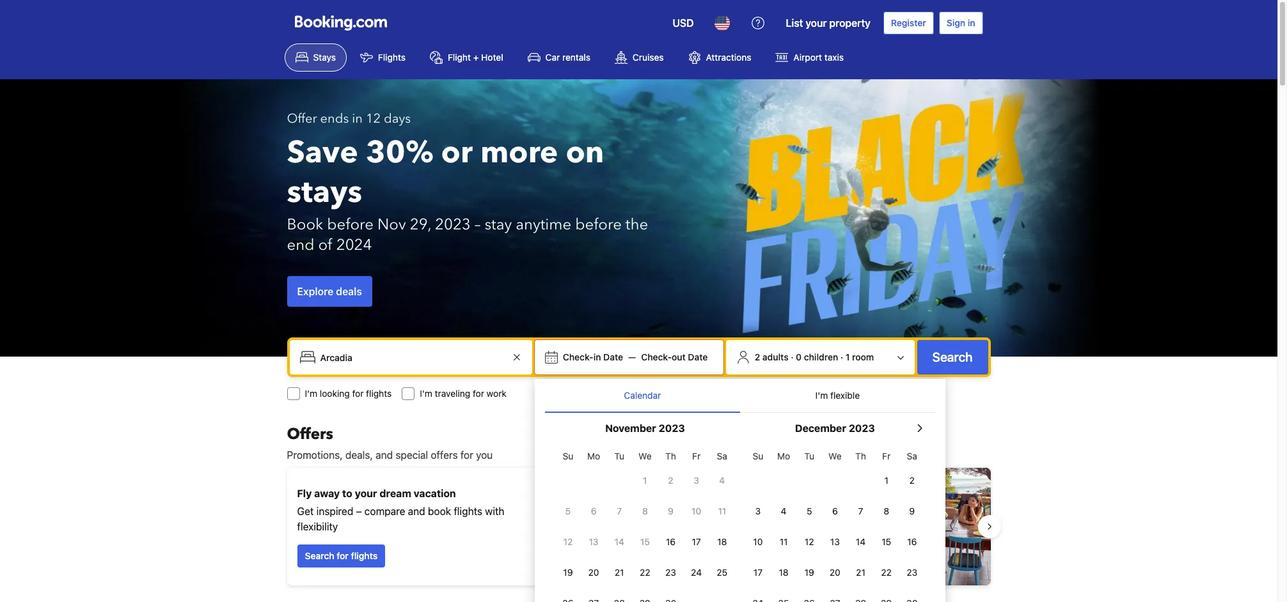 Task type: locate. For each thing, give the bounding box(es) containing it.
16 for 16 option
[[908, 537, 917, 548]]

vacation inside fly away to your dream vacation get inspired – compare and book flights with flexibility
[[414, 488, 456, 500]]

2 up browse
[[668, 475, 674, 486]]

30 December 2023 checkbox
[[899, 590, 925, 603]]

1 horizontal spatial in
[[594, 352, 601, 363]]

0 vertical spatial stay
[[485, 214, 512, 235]]

2023 right 29,
[[435, 214, 471, 235]]

sign
[[947, 17, 966, 28]]

10 December 2023 checkbox
[[745, 529, 771, 557]]

1 horizontal spatial 2
[[755, 352, 760, 363]]

1 horizontal spatial mo
[[777, 451, 790, 462]]

11 left at
[[718, 506, 726, 517]]

2 7 from the left
[[858, 506, 863, 517]]

9
[[668, 506, 674, 517], [910, 506, 915, 517]]

8 inside 8 checkbox
[[642, 506, 648, 517]]

1 mo from the left
[[587, 451, 600, 462]]

for inside offers promotions, deals, and special offers for you
[[461, 450, 473, 461]]

21 up 28 december 2023 option
[[856, 568, 866, 578]]

1 vertical spatial flights
[[454, 506, 483, 518]]

–
[[475, 214, 481, 235], [356, 506, 362, 518]]

15 left 16 november 2023 checkbox at bottom
[[640, 537, 650, 548]]

out
[[672, 352, 686, 363]]

su
[[563, 451, 574, 462], [753, 451, 764, 462]]

0 vertical spatial 10
[[692, 506, 701, 517]]

12 inside the 12 november 2023 option
[[563, 537, 573, 548]]

car rentals
[[546, 52, 591, 63]]

2 9 from the left
[[910, 506, 915, 517]]

15 right 14 option
[[882, 537, 891, 548]]

1 horizontal spatial date
[[688, 352, 708, 363]]

2 horizontal spatial your
[[806, 17, 827, 29]]

1 19 from the left
[[563, 568, 573, 578]]

0 horizontal spatial 5
[[565, 506, 571, 517]]

0 horizontal spatial vacation
[[414, 488, 456, 500]]

20 December 2023 checkbox
[[822, 559, 848, 587]]

in right ends
[[352, 110, 363, 127]]

0 horizontal spatial 2
[[668, 475, 674, 486]]

in
[[968, 17, 976, 28], [352, 110, 363, 127], [594, 352, 601, 363]]

1 su from the left
[[563, 451, 574, 462]]

2 horizontal spatial 2023
[[849, 423, 875, 434]]

compare
[[365, 506, 405, 518]]

25 November 2023 checkbox
[[709, 559, 735, 587]]

2 horizontal spatial in
[[968, 17, 976, 28]]

1 vertical spatial 3
[[755, 506, 761, 517]]

1 horizontal spatial 17
[[754, 568, 763, 578]]

21 inside checkbox
[[856, 568, 866, 578]]

1 horizontal spatial 21
[[856, 568, 866, 578]]

24 November 2023 checkbox
[[684, 559, 709, 587]]

mo for november
[[587, 451, 600, 462]]

2 5 from the left
[[807, 506, 812, 517]]

7 December 2023 checkbox
[[848, 498, 874, 526]]

fr up 3 november 2023 checkbox
[[692, 451, 701, 462]]

7 right 6 option
[[858, 506, 863, 517]]

1 horizontal spatial 6
[[832, 506, 838, 517]]

your right the take
[[680, 481, 702, 492]]

6 inside option
[[832, 506, 838, 517]]

14 left 15 option
[[615, 537, 624, 548]]

3 for 3 november 2023 checkbox
[[694, 475, 699, 486]]

i'm left the traveling
[[420, 388, 433, 399]]

yet
[[789, 481, 804, 492]]

vacation inside take your longest vacation yet browse properties offering long- term stays, many at reduced monthly rates.
[[744, 481, 786, 492]]

9 left stays,
[[668, 506, 674, 517]]

1 horizontal spatial stay
[[690, 559, 708, 569]]

fly
[[297, 488, 312, 500]]

1 fr from the left
[[692, 451, 701, 462]]

+
[[473, 52, 479, 63]]

i'm inside button
[[816, 390, 828, 401]]

· right children
[[841, 352, 843, 363]]

17 inside checkbox
[[692, 537, 701, 548]]

30 November 2023 checkbox
[[658, 590, 684, 603]]

flights down compare
[[351, 551, 378, 562]]

23 left a
[[665, 568, 676, 578]]

1 horizontal spatial 14
[[856, 537, 866, 548]]

tab list
[[545, 379, 935, 414]]

10
[[692, 506, 701, 517], [753, 537, 763, 548]]

5 November 2023 checkbox
[[555, 498, 581, 526]]

11 December 2023 checkbox
[[771, 529, 797, 557]]

we up 1 checkbox
[[639, 451, 652, 462]]

0 horizontal spatial th
[[666, 451, 676, 462]]

1 horizontal spatial 15
[[882, 537, 891, 548]]

16 December 2023 checkbox
[[899, 529, 925, 557]]

1 horizontal spatial 11
[[780, 537, 788, 548]]

0 horizontal spatial 11
[[718, 506, 726, 517]]

0 horizontal spatial check-
[[563, 352, 594, 363]]

1 horizontal spatial 9
[[910, 506, 915, 517]]

1 vertical spatial stay
[[690, 559, 708, 569]]

1 horizontal spatial we
[[829, 451, 842, 462]]

17 down stays,
[[692, 537, 701, 548]]

for right looking
[[352, 388, 364, 399]]

date
[[603, 352, 623, 363], [688, 352, 708, 363]]

in inside 'link'
[[968, 17, 976, 28]]

1 horizontal spatial 2023
[[659, 423, 685, 434]]

14
[[615, 537, 624, 548], [856, 537, 866, 548]]

1 8 from the left
[[642, 506, 648, 517]]

days
[[384, 110, 411, 127]]

1 horizontal spatial 18
[[779, 568, 789, 578]]

1 date from the left
[[603, 352, 623, 363]]

12 right 11 december 2023 option
[[805, 537, 814, 548]]

17 November 2023 checkbox
[[684, 529, 709, 557]]

1 tu from the left
[[615, 451, 625, 462]]

1 5 from the left
[[565, 506, 571, 517]]

0 horizontal spatial in
[[352, 110, 363, 127]]

0 vertical spatial and
[[376, 450, 393, 461]]

search for search for flights
[[305, 551, 334, 562]]

14 December 2023 checkbox
[[848, 529, 874, 557]]

progress bar
[[621, 596, 657, 601]]

1 horizontal spatial vacation
[[744, 481, 786, 492]]

1 9 from the left
[[668, 506, 674, 517]]

5 inside option
[[807, 506, 812, 517]]

19 up 26 november 2023 option
[[563, 568, 573, 578]]

25 December 2023 checkbox
[[771, 590, 797, 603]]

13 December 2023 checkbox
[[822, 529, 848, 557]]

0 horizontal spatial 4
[[719, 475, 725, 486]]

0 horizontal spatial i'm
[[420, 388, 433, 399]]

15
[[640, 537, 650, 548], [882, 537, 891, 548]]

8
[[642, 506, 648, 517], [884, 506, 889, 517]]

check-
[[563, 352, 594, 363], [641, 352, 672, 363]]

search
[[933, 350, 973, 365], [305, 551, 334, 562]]

14 inside option
[[856, 537, 866, 548]]

2 left adults
[[755, 352, 760, 363]]

reduced
[[748, 514, 786, 525]]

18
[[717, 537, 727, 548], [779, 568, 789, 578]]

21 December 2023 checkbox
[[848, 559, 874, 587]]

0 horizontal spatial 17
[[692, 537, 701, 548]]

9 right 8 december 2023 option
[[910, 506, 915, 517]]

20 November 2023 checkbox
[[581, 559, 607, 587]]

su for december
[[753, 451, 764, 462]]

grid
[[555, 444, 735, 603], [745, 444, 925, 603]]

0 vertical spatial search
[[933, 350, 973, 365]]

long-
[[780, 498, 805, 510]]

– right inspired
[[356, 506, 362, 518]]

1 vertical spatial –
[[356, 506, 362, 518]]

your right list
[[806, 17, 827, 29]]

16
[[666, 537, 676, 548], [908, 537, 917, 548]]

flexibility
[[297, 522, 338, 533]]

1 horizontal spatial fr
[[882, 451, 891, 462]]

1 22 from the left
[[640, 568, 651, 578]]

1 horizontal spatial 10
[[753, 537, 763, 548]]

with
[[485, 506, 505, 518]]

1 horizontal spatial 16
[[908, 537, 917, 548]]

2 13 from the left
[[830, 537, 840, 548]]

9 inside option
[[668, 506, 674, 517]]

2 fr from the left
[[882, 451, 891, 462]]

21 inside option
[[615, 568, 624, 578]]

1 inside the '1' 'option'
[[885, 475, 889, 486]]

13
[[589, 537, 599, 548], [830, 537, 840, 548]]

for down flexibility
[[337, 551, 349, 562]]

16 for 16 november 2023 checkbox at bottom
[[666, 537, 676, 548]]

2 su from the left
[[753, 451, 764, 462]]

fr
[[692, 451, 701, 462], [882, 451, 891, 462]]

22 up 29 november 2023 option
[[640, 568, 651, 578]]

24
[[691, 568, 702, 578]]

i'm left flexible
[[816, 390, 828, 401]]

2 16 from the left
[[908, 537, 917, 548]]

i'm traveling for work
[[420, 388, 507, 399]]

1 inside 2 adults · 0 children · 1 room button
[[846, 352, 850, 363]]

4 right offering
[[781, 506, 787, 517]]

check- right the —
[[641, 352, 672, 363]]

5 left 6 november 2023 checkbox
[[565, 506, 571, 517]]

th for december 2023
[[856, 451, 866, 462]]

grid for november
[[555, 444, 735, 603]]

su up "5" checkbox on the left bottom of page
[[563, 451, 574, 462]]

vacation up offering
[[744, 481, 786, 492]]

1 check- from the left
[[563, 352, 594, 363]]

2 mo from the left
[[777, 451, 790, 462]]

2 tu from the left
[[805, 451, 815, 462]]

10 down reduced at the right of the page
[[753, 537, 763, 548]]

flights
[[366, 388, 392, 399], [454, 506, 483, 518], [351, 551, 378, 562]]

8 for 8 checkbox
[[642, 506, 648, 517]]

14 right 13 december 2023 option
[[856, 537, 866, 548]]

5 right long-
[[807, 506, 812, 517]]

in left the —
[[594, 352, 601, 363]]

1 23 from the left
[[665, 568, 676, 578]]

28 November 2023 checkbox
[[607, 590, 632, 603]]

your right to
[[355, 488, 377, 500]]

0 horizontal spatial –
[[356, 506, 362, 518]]

0 vertical spatial 11
[[718, 506, 726, 517]]

11
[[718, 506, 726, 517], [780, 537, 788, 548]]

fly away to your dream vacation image
[[534, 482, 624, 572]]

3 November 2023 checkbox
[[684, 467, 709, 495]]

2
[[755, 352, 760, 363], [668, 475, 674, 486], [910, 475, 915, 486]]

29 December 2023 checkbox
[[874, 590, 899, 603]]

19 up the '26 december 2023' checkbox
[[805, 568, 814, 578]]

flexible
[[831, 390, 860, 401]]

20
[[588, 568, 599, 578], [830, 568, 841, 578]]

1 · from the left
[[791, 352, 794, 363]]

1 horizontal spatial 5
[[807, 506, 812, 517]]

20 for 20 checkbox
[[830, 568, 841, 578]]

and left the book
[[408, 506, 425, 518]]

1 horizontal spatial 7
[[858, 506, 863, 517]]

22 inside 22 option
[[640, 568, 651, 578]]

1 horizontal spatial 19
[[805, 568, 814, 578]]

1 horizontal spatial your
[[680, 481, 702, 492]]

3 right at
[[755, 506, 761, 517]]

a
[[682, 559, 687, 569]]

cruises link
[[604, 44, 675, 72]]

12 December 2023 checkbox
[[797, 529, 822, 557]]

1 21 from the left
[[615, 568, 624, 578]]

12 left 13 november 2023 checkbox at the bottom
[[563, 537, 573, 548]]

2 November 2023 checkbox
[[658, 467, 684, 495]]

2 horizontal spatial 1
[[885, 475, 889, 486]]

23 for the 23 checkbox
[[907, 568, 918, 578]]

usd button
[[665, 8, 702, 38]]

tu down december
[[805, 451, 815, 462]]

2 19 from the left
[[805, 568, 814, 578]]

th up 2 november 2023 option
[[666, 451, 676, 462]]

1 horizontal spatial 12
[[563, 537, 573, 548]]

term
[[654, 514, 676, 525]]

0 horizontal spatial su
[[563, 451, 574, 462]]

tu down 'november'
[[615, 451, 625, 462]]

0 horizontal spatial 3
[[694, 475, 699, 486]]

0 horizontal spatial 19
[[563, 568, 573, 578]]

0 horizontal spatial ·
[[791, 352, 794, 363]]

your inside list your property link
[[806, 17, 827, 29]]

mo
[[587, 451, 600, 462], [777, 451, 790, 462]]

16 up find
[[666, 537, 676, 548]]

1 vertical spatial in
[[352, 110, 363, 127]]

search for search
[[933, 350, 973, 365]]

11 inside checkbox
[[718, 506, 726, 517]]

1 20 from the left
[[588, 568, 599, 578]]

stays
[[287, 171, 362, 214]]

26 December 2023 checkbox
[[797, 590, 822, 603]]

15 inside "15" checkbox
[[882, 537, 891, 548]]

0 horizontal spatial mo
[[587, 451, 600, 462]]

1 horizontal spatial tu
[[805, 451, 815, 462]]

1 13 from the left
[[589, 537, 599, 548]]

0 horizontal spatial 18
[[717, 537, 727, 548]]

0 horizontal spatial 7
[[617, 506, 622, 517]]

13 right 12 checkbox
[[830, 537, 840, 548]]

1 horizontal spatial and
[[408, 506, 425, 518]]

0 vertical spatial in
[[968, 17, 976, 28]]

12 inside 12 checkbox
[[805, 537, 814, 548]]

region containing take your longest vacation yet
[[277, 463, 1001, 591]]

0 horizontal spatial we
[[639, 451, 652, 462]]

1 horizontal spatial 8
[[884, 506, 889, 517]]

check- left the —
[[563, 352, 594, 363]]

0 horizontal spatial stay
[[485, 214, 512, 235]]

ends
[[320, 110, 349, 127]]

1 left 2 december 2023 option at the bottom of the page
[[885, 475, 889, 486]]

hotel
[[481, 52, 503, 63]]

and right deals,
[[376, 450, 393, 461]]

search inside region
[[305, 551, 334, 562]]

we down december 2023
[[829, 451, 842, 462]]

1 vertical spatial 10
[[753, 537, 763, 548]]

stay inside region
[[690, 559, 708, 569]]

2 grid from the left
[[745, 444, 925, 603]]

1 horizontal spatial ·
[[841, 352, 843, 363]]

and inside fly away to your dream vacation get inspired – compare and book flights with flexibility
[[408, 506, 425, 518]]

deals,
[[345, 450, 373, 461]]

18 inside 18 checkbox
[[717, 537, 727, 548]]

11 right 10 december 2023 option
[[780, 537, 788, 548]]

27 November 2023 checkbox
[[581, 590, 607, 603]]

0 horizontal spatial 10
[[692, 506, 701, 517]]

before left the
[[575, 214, 622, 235]]

17
[[692, 537, 701, 548], [754, 568, 763, 578]]

2 23 from the left
[[907, 568, 918, 578]]

0 horizontal spatial your
[[355, 488, 377, 500]]

1 horizontal spatial 22
[[881, 568, 892, 578]]

1 horizontal spatial su
[[753, 451, 764, 462]]

get
[[297, 506, 314, 518]]

1 vertical spatial 18
[[779, 568, 789, 578]]

– right 29,
[[475, 214, 481, 235]]

4 for 4 option at the bottom
[[719, 475, 725, 486]]

0 vertical spatial –
[[475, 214, 481, 235]]

2 15 from the left
[[882, 537, 891, 548]]

and inside offers promotions, deals, and special offers for you
[[376, 450, 393, 461]]

1 left the take
[[643, 475, 647, 486]]

8 right 7 option on the right
[[884, 506, 889, 517]]

20 up 27 november 2023 option
[[588, 568, 599, 578]]

1 horizontal spatial 3
[[755, 506, 761, 517]]

22 for 22 december 2023 option
[[881, 568, 892, 578]]

23 inside checkbox
[[907, 568, 918, 578]]

6 left 7 november 2023 option
[[591, 506, 597, 517]]

2 22 from the left
[[881, 568, 892, 578]]

i'm for i'm flexible
[[816, 390, 828, 401]]

14 November 2023 checkbox
[[607, 529, 632, 557]]

5 inside checkbox
[[565, 506, 571, 517]]

15 November 2023 checkbox
[[632, 529, 658, 557]]

16 inside checkbox
[[666, 537, 676, 548]]

11 for 11 checkbox in the right bottom of the page
[[718, 506, 726, 517]]

17 for 17 november 2023 checkbox
[[692, 537, 701, 548]]

2023 down flexible
[[849, 423, 875, 434]]

7 for 7 option on the right
[[858, 506, 863, 517]]

11 November 2023 checkbox
[[709, 498, 735, 526]]

0 horizontal spatial 15
[[640, 537, 650, 548]]

21 up 28 november 2023 checkbox
[[615, 568, 624, 578]]

or
[[441, 132, 473, 174]]

december
[[795, 423, 847, 434]]

1 16 from the left
[[666, 537, 676, 548]]

28 December 2023 checkbox
[[848, 590, 874, 603]]

10 for 10 december 2023 option
[[753, 537, 763, 548]]

1 inside 1 checkbox
[[643, 475, 647, 486]]

1 horizontal spatial 1
[[846, 352, 850, 363]]

th
[[666, 451, 676, 462], [856, 451, 866, 462]]

many
[[708, 514, 733, 525]]

stay right a
[[690, 559, 708, 569]]

2 horizontal spatial 2
[[910, 475, 915, 486]]

13 inside checkbox
[[589, 537, 599, 548]]

2 14 from the left
[[856, 537, 866, 548]]

sa for november 2023
[[717, 451, 728, 462]]

0 horizontal spatial 13
[[589, 537, 599, 548]]

tu
[[615, 451, 625, 462], [805, 451, 815, 462]]

20 inside checkbox
[[830, 568, 841, 578]]

2 adults · 0 children · 1 room button
[[731, 346, 910, 370]]

sa up 4 option at the bottom
[[717, 451, 728, 462]]

0 horizontal spatial 21
[[615, 568, 624, 578]]

17 inside checkbox
[[754, 568, 763, 578]]

6 right the 5 option
[[832, 506, 838, 517]]

1
[[846, 352, 850, 363], [643, 475, 647, 486], [885, 475, 889, 486]]

2 for november 2023
[[668, 475, 674, 486]]

30%
[[366, 132, 434, 174]]

booking.com image
[[295, 15, 387, 31]]

1 vertical spatial and
[[408, 506, 425, 518]]

15 inside 15 option
[[640, 537, 650, 548]]

1 left room
[[846, 352, 850, 363]]

2 21 from the left
[[856, 568, 866, 578]]

date right out
[[688, 352, 708, 363]]

date left the —
[[603, 352, 623, 363]]

in right sign
[[968, 17, 976, 28]]

1 horizontal spatial 4
[[781, 506, 787, 517]]

we
[[639, 451, 652, 462], [829, 451, 842, 462]]

and
[[376, 450, 393, 461], [408, 506, 425, 518]]

fr up the '1' 'option' in the right of the page
[[882, 451, 891, 462]]

20 up 27 december 2023 option
[[830, 568, 841, 578]]

0 horizontal spatial 2023
[[435, 214, 471, 235]]

2 right the '1' 'option' in the right of the page
[[910, 475, 915, 486]]

9 inside checkbox
[[910, 506, 915, 517]]

1 7 from the left
[[617, 506, 622, 517]]

22 inside 22 december 2023 option
[[881, 568, 892, 578]]

mo up yet
[[777, 451, 790, 462]]

airport taxis
[[794, 52, 844, 63]]

2 December 2023 checkbox
[[899, 467, 925, 495]]

1 horizontal spatial grid
[[745, 444, 925, 603]]

19 for 19 checkbox
[[563, 568, 573, 578]]

0 vertical spatial 3
[[694, 475, 699, 486]]

2023 right 'november'
[[659, 423, 685, 434]]

12 left days
[[366, 110, 381, 127]]

region
[[277, 463, 1001, 591]]

2 6 from the left
[[832, 506, 838, 517]]

2 20 from the left
[[830, 568, 841, 578]]

7 right 6 november 2023 checkbox
[[617, 506, 622, 517]]

18 down the many
[[717, 537, 727, 548]]

1 for november 2023
[[643, 475, 647, 486]]

3
[[694, 475, 699, 486], [755, 506, 761, 517]]

take
[[654, 481, 677, 492]]

8 inside 8 december 2023 option
[[884, 506, 889, 517]]

4 for 4 option on the bottom
[[781, 506, 787, 517]]

your inside take your longest vacation yet browse properties offering long- term stays, many at reduced monthly rates.
[[680, 481, 702, 492]]

1 14 from the left
[[615, 537, 624, 548]]

airport
[[794, 52, 822, 63]]

stay left anytime
[[485, 214, 512, 235]]

8 November 2023 checkbox
[[632, 498, 658, 526]]

20 inside checkbox
[[588, 568, 599, 578]]

search inside button
[[933, 350, 973, 365]]

4 up properties
[[719, 475, 725, 486]]

2 we from the left
[[829, 451, 842, 462]]

0 horizontal spatial tu
[[615, 451, 625, 462]]

14 for 14 option
[[615, 537, 624, 548]]

1 vertical spatial 4
[[781, 506, 787, 517]]

10 left the many
[[692, 506, 701, 517]]

for left you
[[461, 450, 473, 461]]

2023 for november
[[659, 423, 685, 434]]

2 th from the left
[[856, 451, 866, 462]]

1 6 from the left
[[591, 506, 597, 517]]

car rentals link
[[517, 44, 601, 72]]

1 horizontal spatial sa
[[907, 451, 918, 462]]

before down stays
[[327, 214, 374, 235]]

· left 0
[[791, 352, 794, 363]]

18 up 25 december 2023 option
[[779, 568, 789, 578]]

flights left with
[[454, 506, 483, 518]]

3 December 2023 checkbox
[[745, 498, 771, 526]]

13 inside option
[[830, 537, 840, 548]]

2 before from the left
[[575, 214, 622, 235]]

sa for december 2023
[[907, 451, 918, 462]]

2 horizontal spatial 12
[[805, 537, 814, 548]]

1 15 from the left
[[640, 537, 650, 548]]

16 right "15" checkbox
[[908, 537, 917, 548]]

21 November 2023 checkbox
[[607, 559, 632, 587]]

0 horizontal spatial 6
[[591, 506, 597, 517]]

1 grid from the left
[[555, 444, 735, 603]]

0 horizontal spatial 22
[[640, 568, 651, 578]]

calendar
[[624, 390, 661, 401]]

2 8 from the left
[[884, 506, 889, 517]]

8 left term on the bottom right of page
[[642, 506, 648, 517]]

24 December 2023 checkbox
[[745, 590, 771, 603]]

1 vertical spatial 17
[[754, 568, 763, 578]]

0 horizontal spatial 8
[[642, 506, 648, 517]]

13 right the 12 november 2023 option
[[589, 537, 599, 548]]

offering
[[741, 498, 777, 510]]

11 inside option
[[780, 537, 788, 548]]

2 sa from the left
[[907, 451, 918, 462]]

17 for 17 december 2023 checkbox
[[754, 568, 763, 578]]

14 inside option
[[615, 537, 624, 548]]

23 inside option
[[665, 568, 676, 578]]

su up offering
[[753, 451, 764, 462]]

0 horizontal spatial search
[[305, 551, 334, 562]]

23 up 30 december 2023 option
[[907, 568, 918, 578]]

take your longest vacation yet browse properties offering long- term stays, many at reduced monthly rates.
[[654, 481, 805, 541]]

18 inside 18 december 2023 checkbox
[[779, 568, 789, 578]]

1 th from the left
[[666, 451, 676, 462]]

19 inside 19 december 2023 'checkbox'
[[805, 568, 814, 578]]

we for december
[[829, 451, 842, 462]]

2 vertical spatial in
[[594, 352, 601, 363]]

flights right looking
[[366, 388, 392, 399]]

away
[[314, 488, 340, 500]]

0 horizontal spatial grid
[[555, 444, 735, 603]]

19 inside 19 checkbox
[[563, 568, 573, 578]]

i'm
[[420, 388, 433, 399], [816, 390, 828, 401]]

sa up 2 december 2023 option at the bottom of the page
[[907, 451, 918, 462]]

0 horizontal spatial and
[[376, 450, 393, 461]]

book
[[428, 506, 451, 518]]

10 for 10 option
[[692, 506, 701, 517]]

0 vertical spatial 4
[[719, 475, 725, 486]]

3 right 2 november 2023 option
[[694, 475, 699, 486]]

0 horizontal spatial 20
[[588, 568, 599, 578]]

vacation up the book
[[414, 488, 456, 500]]

1 vertical spatial 11
[[780, 537, 788, 548]]

1 sa from the left
[[717, 451, 728, 462]]

17 up 24 december 2023 checkbox
[[754, 568, 763, 578]]

1 horizontal spatial 20
[[830, 568, 841, 578]]

1 we from the left
[[639, 451, 652, 462]]

0 horizontal spatial 23
[[665, 568, 676, 578]]

rentals
[[562, 52, 591, 63]]

16 inside option
[[908, 537, 917, 548]]

6 for 6 option
[[832, 506, 838, 517]]

grid for december
[[745, 444, 925, 603]]

22 up 29 december 2023 option
[[881, 568, 892, 578]]

29,
[[410, 214, 431, 235]]

sa
[[717, 451, 728, 462], [907, 451, 918, 462]]

th down december 2023
[[856, 451, 866, 462]]

1 horizontal spatial i'm
[[816, 390, 828, 401]]

mo up 6 november 2023 checkbox
[[587, 451, 600, 462]]

6 inside checkbox
[[591, 506, 597, 517]]



Task type: describe. For each thing, give the bounding box(es) containing it.
inspired
[[317, 506, 353, 518]]

anytime
[[516, 214, 572, 235]]

2024
[[336, 235, 372, 256]]

fly away to your dream vacation get inspired – compare and book flights with flexibility
[[297, 488, 505, 533]]

nov
[[378, 214, 406, 235]]

property
[[830, 17, 871, 29]]

2 for december 2023
[[910, 475, 915, 486]]

take your longest vacation yet image
[[876, 468, 991, 586]]

9 November 2023 checkbox
[[658, 498, 684, 526]]

you
[[476, 450, 493, 461]]

your for longest
[[680, 481, 702, 492]]

3 for "3 december 2023" checkbox
[[755, 506, 761, 517]]

5 for the 5 option
[[807, 506, 812, 517]]

deals
[[336, 286, 362, 298]]

23 for 23 november 2023 option
[[665, 568, 676, 578]]

offer
[[287, 110, 317, 127]]

find a stay link
[[654, 553, 715, 576]]

2 check- from the left
[[641, 352, 672, 363]]

1 before from the left
[[327, 214, 374, 235]]

check-in date button
[[558, 346, 628, 369]]

5 for "5" checkbox on the left bottom of page
[[565, 506, 571, 517]]

longest
[[705, 481, 742, 492]]

your for property
[[806, 17, 827, 29]]

8 for 8 december 2023 option
[[884, 506, 889, 517]]

6 November 2023 checkbox
[[581, 498, 607, 526]]

th for november 2023
[[666, 451, 676, 462]]

attractions link
[[677, 44, 762, 72]]

stays link
[[284, 44, 347, 72]]

explore deals
[[297, 286, 362, 298]]

tu for december 2023
[[805, 451, 815, 462]]

15 for "15" checkbox
[[882, 537, 891, 548]]

flight + hotel link
[[419, 44, 514, 72]]

13 November 2023 checkbox
[[581, 529, 607, 557]]

usd
[[673, 17, 694, 29]]

2 inside button
[[755, 352, 760, 363]]

november
[[605, 423, 656, 434]]

register
[[891, 17, 926, 28]]

flights link
[[349, 44, 417, 72]]

in for check-in date — check-out date
[[594, 352, 601, 363]]

at
[[736, 514, 745, 525]]

22 December 2023 checkbox
[[874, 559, 899, 587]]

for left the work
[[473, 388, 484, 399]]

7 for 7 november 2023 option
[[617, 506, 622, 517]]

i'm
[[305, 388, 317, 399]]

browse
[[654, 498, 688, 510]]

2 date from the left
[[688, 352, 708, 363]]

22 for 22 option
[[640, 568, 651, 578]]

23 November 2023 checkbox
[[658, 559, 684, 587]]

flight + hotel
[[448, 52, 503, 63]]

2 · from the left
[[841, 352, 843, 363]]

of
[[318, 235, 333, 256]]

list
[[786, 17, 803, 29]]

2023 for december
[[849, 423, 875, 434]]

6 December 2023 checkbox
[[822, 498, 848, 526]]

1 November 2023 checkbox
[[632, 467, 658, 495]]

Where are you going? field
[[315, 346, 509, 369]]

properties
[[691, 498, 739, 510]]

check-in date — check-out date
[[563, 352, 708, 363]]

13 for 13 december 2023 option
[[830, 537, 840, 548]]

i'm for i'm traveling for work
[[420, 388, 433, 399]]

register link
[[884, 12, 934, 35]]

2 vertical spatial flights
[[351, 551, 378, 562]]

7 November 2023 checkbox
[[607, 498, 632, 526]]

calendar button
[[545, 379, 740, 413]]

16 November 2023 checkbox
[[658, 529, 684, 557]]

– inside fly away to your dream vacation get inspired – compare and book flights with flexibility
[[356, 506, 362, 518]]

work
[[487, 388, 507, 399]]

explore
[[297, 286, 334, 298]]

– inside offer ends in 12 days save 30% or more on stays book before nov 29, 2023 – stay anytime before the end of 2024
[[475, 214, 481, 235]]

i'm flexible button
[[740, 379, 935, 413]]

12 for 12 checkbox
[[805, 537, 814, 548]]

adults
[[763, 352, 789, 363]]

4 December 2023 checkbox
[[771, 498, 797, 526]]

dream
[[380, 488, 411, 500]]

12 for the 12 november 2023 option
[[563, 537, 573, 548]]

the
[[626, 214, 648, 235]]

search for flights
[[305, 551, 378, 562]]

monthly
[[654, 529, 692, 541]]

26 November 2023 checkbox
[[555, 590, 581, 603]]

find a stay
[[662, 559, 708, 569]]

flights
[[378, 52, 406, 63]]

12 November 2023 checkbox
[[555, 529, 581, 557]]

20 for 20 checkbox
[[588, 568, 599, 578]]

for inside region
[[337, 551, 349, 562]]

15 for 15 option
[[640, 537, 650, 548]]

search for flights link
[[297, 545, 385, 568]]

stay inside offer ends in 12 days save 30% or more on stays book before nov 29, 2023 – stay anytime before the end of 2024
[[485, 214, 512, 235]]

1 for december 2023
[[885, 475, 889, 486]]

end
[[287, 235, 314, 256]]

18 for 18 december 2023 checkbox
[[779, 568, 789, 578]]

children
[[804, 352, 838, 363]]

offers
[[287, 424, 333, 445]]

17 December 2023 checkbox
[[745, 559, 771, 587]]

room
[[852, 352, 874, 363]]

—
[[628, 352, 636, 363]]

mo for december
[[777, 451, 790, 462]]

fr for november 2023
[[692, 451, 701, 462]]

18 for 18 checkbox
[[717, 537, 727, 548]]

15 December 2023 checkbox
[[874, 529, 899, 557]]

tab list containing calendar
[[545, 379, 935, 414]]

sign in link
[[939, 12, 983, 35]]

fr for december 2023
[[882, 451, 891, 462]]

car
[[546, 52, 560, 63]]

flights inside fly away to your dream vacation get inspired – compare and book flights with flexibility
[[454, 506, 483, 518]]

stays
[[313, 52, 336, 63]]

23 December 2023 checkbox
[[899, 559, 925, 587]]

8 December 2023 checkbox
[[874, 498, 899, 526]]

9 for 9 checkbox
[[910, 506, 915, 517]]

su for november
[[563, 451, 574, 462]]

explore deals link
[[287, 276, 372, 307]]

in for sign in
[[968, 17, 976, 28]]

tu for november 2023
[[615, 451, 625, 462]]

special
[[396, 450, 428, 461]]

find
[[662, 559, 680, 569]]

cruises
[[633, 52, 664, 63]]

14 for 14 option
[[856, 537, 866, 548]]

6 for 6 november 2023 checkbox
[[591, 506, 597, 517]]

promotions,
[[287, 450, 343, 461]]

check-out date button
[[636, 346, 713, 369]]

offer ends in 12 days save 30% or more on stays book before nov 29, 2023 – stay anytime before the end of 2024
[[287, 110, 648, 256]]

12 inside offer ends in 12 days save 30% or more on stays book before nov 29, 2023 – stay anytime before the end of 2024
[[366, 110, 381, 127]]

book
[[287, 214, 323, 235]]

18 November 2023 checkbox
[[709, 529, 735, 557]]

more
[[481, 132, 558, 174]]

we for november
[[639, 451, 652, 462]]

18 December 2023 checkbox
[[771, 559, 797, 587]]

19 December 2023 checkbox
[[797, 559, 822, 587]]

13 for 13 november 2023 checkbox at the bottom
[[589, 537, 599, 548]]

10 November 2023 checkbox
[[684, 498, 709, 526]]

5 December 2023 checkbox
[[797, 498, 822, 526]]

21 for 21 november 2023 option
[[615, 568, 624, 578]]

9 December 2023 checkbox
[[899, 498, 925, 526]]

your inside fly away to your dream vacation get inspired – compare and book flights with flexibility
[[355, 488, 377, 500]]

offers
[[431, 450, 458, 461]]

19 for 19 december 2023 'checkbox' at the bottom right of the page
[[805, 568, 814, 578]]

flight
[[448, 52, 471, 63]]

1 December 2023 checkbox
[[874, 467, 899, 495]]

in inside offer ends in 12 days save 30% or more on stays book before nov 29, 2023 – stay anytime before the end of 2024
[[352, 110, 363, 127]]

stays,
[[679, 514, 706, 525]]

0 vertical spatial flights
[[366, 388, 392, 399]]

offers promotions, deals, and special offers for you
[[287, 424, 493, 461]]

4 November 2023 checkbox
[[709, 467, 735, 495]]

list your property
[[786, 17, 871, 29]]

sign in
[[947, 17, 976, 28]]

2 adults · 0 children · 1 room
[[755, 352, 874, 363]]

list your property link
[[778, 8, 878, 38]]

25
[[717, 568, 728, 578]]

search button
[[917, 340, 988, 375]]

0
[[796, 352, 802, 363]]

rates.
[[694, 529, 721, 541]]

19 November 2023 checkbox
[[555, 559, 581, 587]]

22 November 2023 checkbox
[[632, 559, 658, 587]]

21 for 21 december 2023 checkbox
[[856, 568, 866, 578]]

11 for 11 december 2023 option
[[780, 537, 788, 548]]

29 November 2023 checkbox
[[632, 590, 658, 603]]

9 for 9 option at the right of the page
[[668, 506, 674, 517]]

27 December 2023 checkbox
[[822, 590, 848, 603]]

airport taxis link
[[765, 44, 855, 72]]

attractions
[[706, 52, 751, 63]]

2023 inside offer ends in 12 days save 30% or more on stays book before nov 29, 2023 – stay anytime before the end of 2024
[[435, 214, 471, 235]]



Task type: vqa. For each thing, say whether or not it's contained in the screenshot.
Cities worldwide button
no



